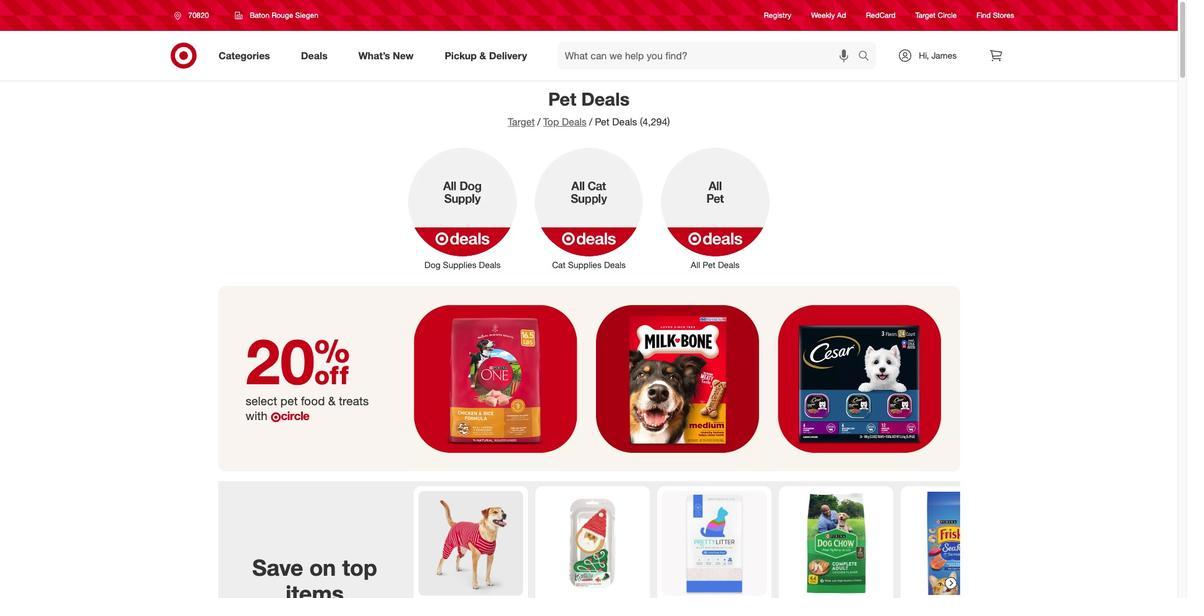 Task type: vqa. For each thing, say whether or not it's contained in the screenshot.
40360 to the middle
no



Task type: describe. For each thing, give the bounding box(es) containing it.
pet
[[281, 394, 298, 408]]

save
[[252, 555, 303, 582]]

hi,
[[919, 50, 929, 61]]

striped matching family thermal cat and dog pajamas - wondershop™ - white/red image
[[418, 492, 523, 596]]

pickup & delivery
[[445, 49, 527, 62]]

baton rouge siegen button
[[227, 4, 327, 27]]

dog supplies deals link
[[400, 145, 526, 272]]

& inside select pet food & treats with
[[328, 394, 336, 408]]

rouge
[[272, 11, 293, 20]]

circle
[[281, 409, 309, 423]]

purina dog chow with real chicken adult complete & balanced dry dog food image
[[784, 492, 889, 596]]

what's new link
[[348, 42, 429, 69]]

search button
[[853, 42, 883, 72]]

pet deals target / top deals / pet deals (4,294)
[[508, 88, 670, 128]]

prettylitter lotus flower cat litter - 8lbs image
[[662, 492, 767, 596]]

select pet food & treats with
[[246, 394, 369, 423]]

top deals link
[[543, 116, 587, 128]]

baton
[[250, 11, 270, 20]]

siegen
[[295, 11, 319, 20]]

target inside pet deals target / top deals / pet deals (4,294)
[[508, 116, 535, 128]]

pickup
[[445, 49, 477, 62]]

search
[[853, 50, 883, 63]]

treats
[[339, 394, 369, 408]]

all
[[691, 260, 701, 270]]

cat supplies deals
[[552, 260, 626, 270]]

find stores link
[[977, 10, 1015, 21]]

What can we help you find? suggestions appear below search field
[[558, 42, 862, 69]]

20
[[246, 324, 350, 400]]

stores
[[993, 11, 1015, 20]]

registry
[[764, 11, 792, 20]]

james
[[932, 50, 957, 61]]

deals right cat
[[604, 260, 626, 270]]

delivery
[[489, 49, 527, 62]]

deals right dog
[[479, 260, 501, 270]]

dog
[[425, 260, 441, 270]]

on
[[309, 555, 336, 582]]

0 horizontal spatial pet
[[549, 88, 577, 110]]

purina friskies seafood sensations with flavors of salmon, tuna, shrimp & seaweed adult complete & balanced dry cat food image
[[906, 492, 1010, 596]]

all pet deals link
[[652, 145, 779, 272]]

top
[[543, 116, 559, 128]]

target circle
[[916, 11, 957, 20]]

select
[[246, 394, 277, 408]]

deals right all
[[718, 260, 740, 270]]

top
[[342, 555, 377, 582]]

target inside "target circle" link
[[916, 11, 936, 20]]



Task type: locate. For each thing, give the bounding box(es) containing it.
/
[[538, 116, 541, 128], [589, 116, 593, 128]]

(4,294)
[[640, 116, 670, 128]]

1 horizontal spatial pet
[[595, 116, 610, 128]]

weekly ad link
[[812, 10, 847, 21]]

0 vertical spatial &
[[480, 49, 486, 62]]

deals left (4,294)
[[613, 116, 637, 128]]

1 horizontal spatial /
[[589, 116, 593, 128]]

& right pickup
[[480, 49, 486, 62]]

food
[[301, 394, 325, 408]]

categories
[[219, 49, 270, 62]]

pet right all
[[703, 260, 716, 270]]

deals up top deals link
[[582, 88, 630, 110]]

1 horizontal spatial supplies
[[568, 260, 602, 270]]

0 horizontal spatial target
[[508, 116, 535, 128]]

hi, james
[[919, 50, 957, 61]]

2 supplies from the left
[[568, 260, 602, 270]]

1 horizontal spatial &
[[480, 49, 486, 62]]

molly's barkery santa crunchy dog treat with apple & cinnamon flavor - 3.92oz/2pk image
[[540, 492, 645, 596]]

weekly ad
[[812, 11, 847, 20]]

2 vertical spatial pet
[[703, 260, 716, 270]]

70820
[[188, 11, 209, 20]]

/ right top deals link
[[589, 116, 593, 128]]

baton rouge siegen
[[250, 11, 319, 20]]

2 / from the left
[[589, 116, 593, 128]]

pet up top deals link
[[549, 88, 577, 110]]

& right food
[[328, 394, 336, 408]]

supplies right dog
[[443, 260, 477, 270]]

1 vertical spatial target
[[508, 116, 535, 128]]

all pet deals
[[691, 260, 740, 270]]

1 / from the left
[[538, 116, 541, 128]]

1 horizontal spatial target
[[916, 11, 936, 20]]

target
[[916, 11, 936, 20], [508, 116, 535, 128]]

deals
[[301, 49, 328, 62], [582, 88, 630, 110], [562, 116, 587, 128], [613, 116, 637, 128], [479, 260, 501, 270], [604, 260, 626, 270], [718, 260, 740, 270]]

carousel region
[[218, 482, 1015, 599]]

pet right top deals link
[[595, 116, 610, 128]]

0 vertical spatial target
[[916, 11, 936, 20]]

target link
[[508, 116, 535, 128]]

what's
[[359, 49, 390, 62]]

deals link
[[291, 42, 343, 69]]

1 supplies from the left
[[443, 260, 477, 270]]

redcard link
[[866, 10, 896, 21]]

what's new
[[359, 49, 414, 62]]

save on top items
[[252, 555, 377, 599]]

registry link
[[764, 10, 792, 21]]

deals right "top"
[[562, 116, 587, 128]]

target left "top"
[[508, 116, 535, 128]]

70820 button
[[166, 4, 222, 27]]

1 vertical spatial &
[[328, 394, 336, 408]]

pet
[[549, 88, 577, 110], [595, 116, 610, 128], [703, 260, 716, 270]]

supplies for dog
[[443, 260, 477, 270]]

0 vertical spatial pet
[[549, 88, 577, 110]]

redcard
[[866, 11, 896, 20]]

/ left "top"
[[538, 116, 541, 128]]

circle
[[938, 11, 957, 20]]

deals down siegen
[[301, 49, 328, 62]]

0 horizontal spatial /
[[538, 116, 541, 128]]

cat
[[552, 260, 566, 270]]

supplies
[[443, 260, 477, 270], [568, 260, 602, 270]]

categories link
[[208, 42, 286, 69]]

0 horizontal spatial supplies
[[443, 260, 477, 270]]

ad
[[837, 11, 847, 20]]

weekly
[[812, 11, 835, 20]]

dog supplies deals
[[425, 260, 501, 270]]

0 horizontal spatial &
[[328, 394, 336, 408]]

target left circle at the right top of the page
[[916, 11, 936, 20]]

2 horizontal spatial pet
[[703, 260, 716, 270]]

pickup & delivery link
[[434, 42, 543, 69]]

find
[[977, 11, 991, 20]]

supplies right cat
[[568, 260, 602, 270]]

supplies for cat
[[568, 260, 602, 270]]

&
[[480, 49, 486, 62], [328, 394, 336, 408]]

with
[[246, 409, 268, 423]]

items
[[285, 581, 344, 599]]

1 vertical spatial pet
[[595, 116, 610, 128]]

find stores
[[977, 11, 1015, 20]]

target circle link
[[916, 10, 957, 21]]

cat supplies deals link
[[526, 145, 652, 272]]

new
[[393, 49, 414, 62]]



